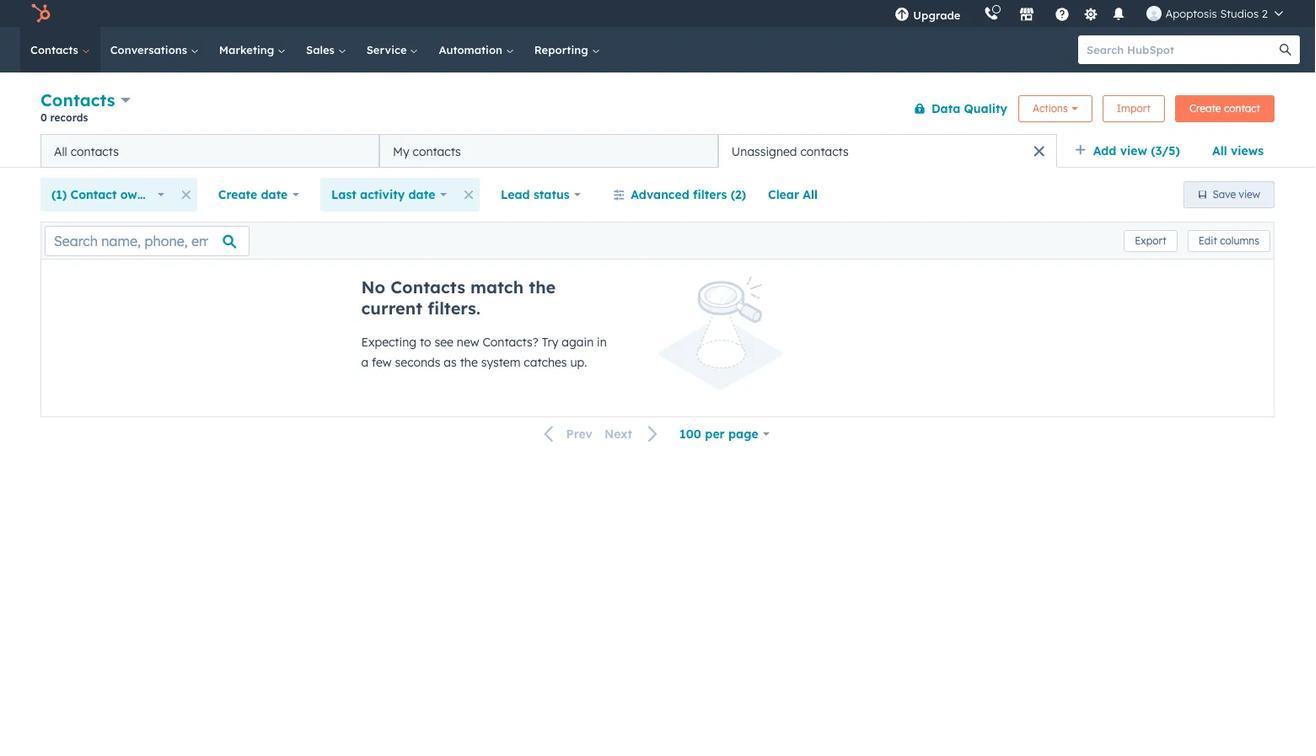Task type: describe. For each thing, give the bounding box(es) containing it.
unassigned contacts button
[[719, 134, 1058, 168]]

the inside expecting to see new contacts? try again in a few seconds as the system catches up.
[[460, 355, 478, 370]]

create contact button
[[1176, 95, 1275, 122]]

a
[[361, 355, 369, 370]]

help button
[[1049, 0, 1078, 27]]

upgrade
[[914, 8, 961, 22]]

help image
[[1056, 8, 1071, 23]]

service
[[367, 43, 410, 57]]

owner
[[120, 187, 157, 202]]

page
[[729, 427, 759, 442]]

current
[[361, 298, 423, 319]]

notifications image
[[1112, 8, 1127, 23]]

up.
[[571, 355, 588, 370]]

edit columns button
[[1188, 230, 1271, 252]]

import
[[1117, 102, 1151, 114]]

create for create date
[[218, 187, 257, 202]]

expecting
[[361, 335, 417, 350]]

marketing link
[[209, 27, 296, 73]]

add
[[1094, 143, 1117, 159]]

(1) contact owner
[[51, 187, 157, 202]]

service link
[[357, 27, 429, 73]]

catches
[[524, 355, 567, 370]]

all views link
[[1202, 134, 1275, 168]]

no contacts match the current filters.
[[361, 277, 556, 319]]

search image
[[1280, 44, 1292, 56]]

tara schultz image
[[1148, 6, 1163, 21]]

add view (3/5) button
[[1064, 134, 1202, 168]]

calling icon image
[[985, 7, 1000, 22]]

search button
[[1272, 35, 1301, 64]]

system
[[481, 355, 521, 370]]

100
[[680, 427, 702, 442]]

marketing
[[219, 43, 278, 57]]

last activity date button
[[321, 178, 458, 212]]

notifications button
[[1105, 0, 1134, 27]]

upgrade image
[[895, 8, 910, 23]]

save view
[[1213, 188, 1261, 201]]

prev
[[566, 427, 593, 442]]

contacts banner
[[40, 86, 1275, 134]]

save
[[1213, 188, 1237, 201]]

contacts for all contacts
[[71, 144, 119, 159]]

per
[[705, 427, 725, 442]]

all contacts button
[[40, 134, 380, 168]]

2
[[1263, 7, 1269, 20]]

sales link
[[296, 27, 357, 73]]

apoptosis
[[1166, 7, 1218, 20]]

save view button
[[1184, 181, 1275, 208]]

advanced filters (2)
[[631, 187, 747, 202]]

data
[[932, 101, 961, 116]]

data quality
[[932, 101, 1008, 116]]

(1)
[[51, 187, 67, 202]]

actions button
[[1019, 95, 1093, 122]]

edit
[[1199, 234, 1218, 247]]

automation link
[[429, 27, 524, 73]]

reporting
[[535, 43, 592, 57]]

the inside no contacts match the current filters.
[[529, 277, 556, 298]]

expecting to see new contacts? try again in a few seconds as the system catches up.
[[361, 335, 607, 370]]

all for all contacts
[[54, 144, 67, 159]]

apoptosis studios 2
[[1166, 7, 1269, 20]]

100 per page
[[680, 427, 759, 442]]

try
[[542, 335, 559, 350]]

data quality button
[[903, 92, 1009, 125]]

clear all
[[769, 187, 818, 202]]

contacts inside the contacts popup button
[[40, 89, 115, 111]]

no
[[361, 277, 386, 298]]

contacts link
[[20, 27, 100, 73]]

again
[[562, 335, 594, 350]]

hubspot link
[[20, 3, 63, 24]]

conversations link
[[100, 27, 209, 73]]

studios
[[1221, 7, 1260, 20]]

(3/5)
[[1152, 143, 1181, 159]]

create date button
[[207, 178, 310, 212]]

export button
[[1125, 230, 1178, 252]]

sales
[[306, 43, 338, 57]]

my contacts
[[393, 144, 461, 159]]

next
[[605, 427, 633, 442]]

marketplaces image
[[1020, 8, 1035, 23]]

(2)
[[731, 187, 747, 202]]

0
[[40, 111, 47, 124]]

lead
[[501, 187, 530, 202]]

as
[[444, 355, 457, 370]]

apoptosis studios 2 button
[[1137, 0, 1294, 27]]

contacts button
[[40, 88, 131, 112]]

views
[[1232, 143, 1264, 159]]

columns
[[1221, 234, 1260, 247]]

reporting link
[[524, 27, 610, 73]]



Task type: vqa. For each thing, say whether or not it's contained in the screenshot.
Expecting to see new Contacts? Try again in a few seconds as the system catches up.
yes



Task type: locate. For each thing, give the bounding box(es) containing it.
status
[[534, 187, 570, 202]]

1 horizontal spatial contacts
[[413, 144, 461, 159]]

marketplaces button
[[1010, 0, 1046, 27]]

1 horizontal spatial all
[[803, 187, 818, 202]]

100 per page button
[[669, 418, 782, 451]]

1 vertical spatial contacts
[[40, 89, 115, 111]]

3 contacts from the left
[[801, 144, 849, 159]]

edit columns
[[1199, 234, 1260, 247]]

create inside popup button
[[218, 187, 257, 202]]

contacts inside unassigned contacts button
[[801, 144, 849, 159]]

last
[[332, 187, 357, 202]]

all inside button
[[54, 144, 67, 159]]

contacts inside no contacts match the current filters.
[[391, 277, 466, 298]]

contacts down records
[[71, 144, 119, 159]]

the right match
[[529, 277, 556, 298]]

calling icon button
[[978, 3, 1007, 24]]

contacts
[[71, 144, 119, 159], [413, 144, 461, 159], [801, 144, 849, 159]]

settings image
[[1084, 7, 1099, 22]]

0 vertical spatial view
[[1121, 143, 1148, 159]]

contacts?
[[483, 335, 539, 350]]

menu item
[[973, 0, 976, 27]]

hubspot image
[[30, 3, 51, 24]]

0 records
[[40, 111, 88, 124]]

all for all views
[[1213, 143, 1228, 159]]

clear all button
[[758, 178, 829, 212]]

1 vertical spatial the
[[460, 355, 478, 370]]

prev button
[[534, 424, 599, 446]]

add view (3/5)
[[1094, 143, 1181, 159]]

0 vertical spatial create
[[1190, 102, 1222, 114]]

contacts up records
[[40, 89, 115, 111]]

pagination navigation
[[534, 423, 669, 446]]

create inside button
[[1190, 102, 1222, 114]]

2 date from the left
[[409, 187, 436, 202]]

see
[[435, 335, 454, 350]]

next button
[[599, 424, 669, 446]]

1 vertical spatial create
[[218, 187, 257, 202]]

Search HubSpot search field
[[1079, 35, 1286, 64]]

1 vertical spatial view
[[1240, 188, 1261, 201]]

0 horizontal spatial view
[[1121, 143, 1148, 159]]

the right 'as'
[[460, 355, 478, 370]]

contacts for my contacts
[[413, 144, 461, 159]]

view inside button
[[1240, 188, 1261, 201]]

1 horizontal spatial create
[[1190, 102, 1222, 114]]

create down all contacts button
[[218, 187, 257, 202]]

0 vertical spatial contacts
[[30, 43, 82, 57]]

last activity date
[[332, 187, 436, 202]]

contacts down the 'hubspot' link
[[30, 43, 82, 57]]

filters
[[693, 187, 727, 202]]

advanced filters (2) button
[[603, 178, 758, 212]]

date inside popup button
[[409, 187, 436, 202]]

menu
[[883, 0, 1296, 27]]

contacts for unassigned contacts
[[801, 144, 849, 159]]

conversations
[[110, 43, 190, 57]]

date left last
[[261, 187, 288, 202]]

2 contacts from the left
[[413, 144, 461, 159]]

contacts right "my" on the top left of page
[[413, 144, 461, 159]]

view right the save
[[1240, 188, 1261, 201]]

contacts up clear all
[[801, 144, 849, 159]]

view right add
[[1121, 143, 1148, 159]]

menu containing apoptosis studios 2
[[883, 0, 1296, 27]]

date inside popup button
[[261, 187, 288, 202]]

contact
[[71, 187, 117, 202]]

contacts inside contacts link
[[30, 43, 82, 57]]

clear
[[769, 187, 800, 202]]

(1) contact owner button
[[40, 178, 175, 212]]

contact
[[1225, 102, 1261, 114]]

all views
[[1213, 143, 1264, 159]]

2 vertical spatial contacts
[[391, 277, 466, 298]]

view for add
[[1121, 143, 1148, 159]]

lead status
[[501, 187, 570, 202]]

view inside popup button
[[1121, 143, 1148, 159]]

records
[[50, 111, 88, 124]]

the
[[529, 277, 556, 298], [460, 355, 478, 370]]

create left contact
[[1190, 102, 1222, 114]]

Search name, phone, email addresses, or company search field
[[45, 226, 250, 256]]

contacts right "no"
[[391, 277, 466, 298]]

create contact
[[1190, 102, 1261, 114]]

few
[[372, 355, 392, 370]]

date
[[261, 187, 288, 202], [409, 187, 436, 202]]

activity
[[360, 187, 405, 202]]

1 contacts from the left
[[71, 144, 119, 159]]

my
[[393, 144, 410, 159]]

view for save
[[1240, 188, 1261, 201]]

new
[[457, 335, 480, 350]]

0 horizontal spatial create
[[218, 187, 257, 202]]

0 horizontal spatial the
[[460, 355, 478, 370]]

1 horizontal spatial the
[[529, 277, 556, 298]]

contacts
[[30, 43, 82, 57], [40, 89, 115, 111], [391, 277, 466, 298]]

unassigned contacts
[[732, 144, 849, 159]]

export
[[1136, 234, 1167, 247]]

settings link
[[1081, 5, 1102, 22]]

0 vertical spatial the
[[529, 277, 556, 298]]

all right clear
[[803, 187, 818, 202]]

2 horizontal spatial all
[[1213, 143, 1228, 159]]

automation
[[439, 43, 506, 57]]

contacts inside all contacts button
[[71, 144, 119, 159]]

date right activity at the top left of the page
[[409, 187, 436, 202]]

in
[[597, 335, 607, 350]]

view
[[1121, 143, 1148, 159], [1240, 188, 1261, 201]]

unassigned
[[732, 144, 798, 159]]

all contacts
[[54, 144, 119, 159]]

create for create contact
[[1190, 102, 1222, 114]]

contacts inside my contacts button
[[413, 144, 461, 159]]

match
[[471, 277, 524, 298]]

2 horizontal spatial contacts
[[801, 144, 849, 159]]

all inside button
[[803, 187, 818, 202]]

1 horizontal spatial view
[[1240, 188, 1261, 201]]

import button
[[1103, 95, 1166, 122]]

my contacts button
[[380, 134, 719, 168]]

all
[[1213, 143, 1228, 159], [54, 144, 67, 159], [803, 187, 818, 202]]

0 horizontal spatial date
[[261, 187, 288, 202]]

all left views at the top right of page
[[1213, 143, 1228, 159]]

1 date from the left
[[261, 187, 288, 202]]

create date
[[218, 187, 288, 202]]

advanced
[[631, 187, 690, 202]]

0 horizontal spatial all
[[54, 144, 67, 159]]

quality
[[965, 101, 1008, 116]]

actions
[[1033, 102, 1069, 114]]

seconds
[[395, 355, 441, 370]]

0 horizontal spatial contacts
[[71, 144, 119, 159]]

to
[[420, 335, 432, 350]]

filters.
[[428, 298, 481, 319]]

1 horizontal spatial date
[[409, 187, 436, 202]]

lead status button
[[490, 178, 592, 212]]

all down 0 records
[[54, 144, 67, 159]]



